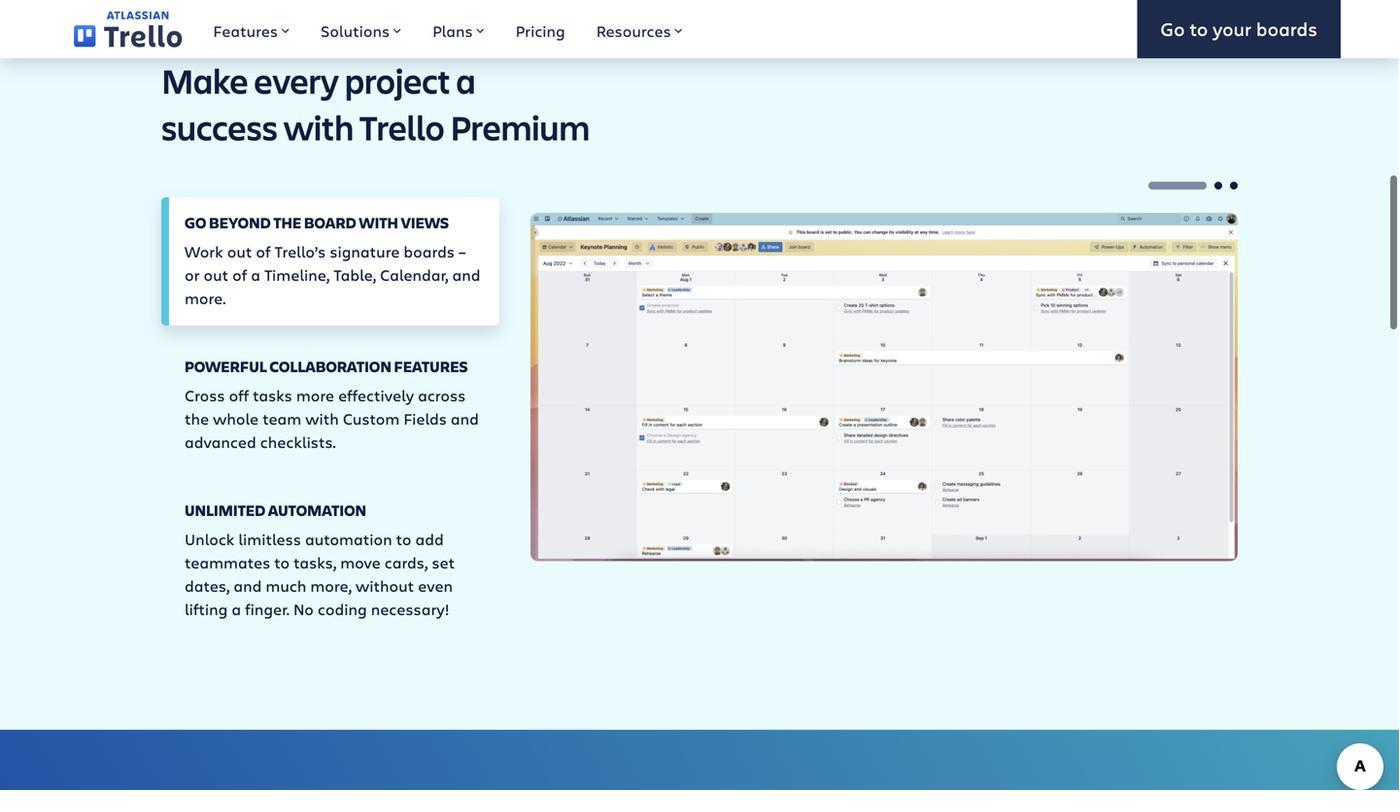 Task type: describe. For each thing, give the bounding box(es) containing it.
unlimited
[[185, 500, 265, 520]]

plans
[[433, 20, 473, 41]]

a inside make every project a success with trello premium
[[456, 57, 476, 104]]

every
[[254, 57, 339, 104]]

a inside unlimited automation unlock limitless automation to add teammates to tasks, move cards, set dates, and much more, without even lifting a finger. no coding necessary!
[[232, 599, 241, 620]]

trello's
[[274, 241, 326, 262]]

your
[[1213, 16, 1252, 41]]

powerful
[[185, 356, 267, 377]]

go for go to your boards
[[1161, 16, 1185, 41]]

with inside go beyond the board with views work out of trello's signature boards – or out of a timeline, table, calendar, and more.
[[359, 212, 398, 233]]

premium
[[450, 104, 590, 150]]

timeline,
[[264, 264, 330, 285]]

with inside make every project a success with trello premium
[[283, 104, 354, 150]]

go beyond the board with views work out of trello's signature boards – or out of a timeline, table, calendar, and more.
[[185, 212, 481, 309]]

a inside go beyond the board with views work out of trello's signature boards – or out of a timeline, table, calendar, and more.
[[251, 264, 260, 285]]

project
[[345, 57, 450, 104]]

work
[[185, 241, 223, 262]]

boards inside go beyond the board with views work out of trello's signature boards – or out of a timeline, table, calendar, and more.
[[404, 241, 455, 262]]

set
[[432, 552, 455, 573]]

unlimited automation unlock limitless automation to add teammates to tasks, move cards, set dates, and much more, without even lifting a finger. no coding necessary!
[[185, 500, 455, 620]]

1 vertical spatial of
[[232, 264, 247, 285]]

more,
[[310, 575, 352, 596]]

go to your boards
[[1161, 16, 1318, 41]]

dates,
[[185, 575, 230, 596]]

tasks
[[253, 385, 292, 406]]

0 vertical spatial automation
[[268, 500, 366, 520]]

features
[[213, 20, 278, 41]]

2 vertical spatial to
[[274, 552, 290, 573]]

pricing
[[516, 20, 565, 41]]

board
[[304, 212, 356, 233]]

much
[[266, 575, 306, 596]]

and inside powerful collaboration features cross off tasks more effectively across the whole team with custom fields and advanced checklists.
[[451, 408, 479, 429]]

more
[[296, 385, 334, 406]]

make
[[161, 57, 248, 104]]

and inside unlimited automation unlock limitless automation to add teammates to tasks, move cards, set dates, and much more, without even lifting a finger. no coding necessary!
[[234, 575, 262, 596]]

powerful collaboration features cross off tasks more effectively across the whole team with custom fields and advanced checklists.
[[185, 356, 479, 452]]

make every project a success with trello premium
[[161, 57, 590, 150]]

whole
[[213, 408, 259, 429]]

signature
[[330, 241, 400, 262]]

advanced
[[185, 432, 256, 452]]

team
[[263, 408, 301, 429]]

features button
[[198, 0, 305, 58]]

checklists.
[[260, 432, 336, 452]]

lifting
[[185, 599, 228, 620]]

coding
[[318, 599, 367, 620]]

the inside powerful collaboration features cross off tasks more effectively across the whole team with custom fields and advanced checklists.
[[185, 408, 209, 429]]

0 vertical spatial boards
[[1256, 16, 1318, 41]]

beyond
[[209, 212, 271, 233]]

resources
[[596, 20, 671, 41]]

atlassian trello image
[[74, 11, 182, 47]]



Task type: vqa. For each thing, say whether or not it's contained in the screenshot.
'FIND TEMPLATE'
no



Task type: locate. For each thing, give the bounding box(es) containing it.
with up "signature"
[[359, 212, 398, 233]]

1 vertical spatial out
[[204, 264, 229, 285]]

no
[[293, 599, 314, 620]]

1 vertical spatial the
[[185, 408, 209, 429]]

out right or
[[204, 264, 229, 285]]

limitless
[[238, 529, 301, 550]]

a down plans
[[456, 57, 476, 104]]

the
[[273, 212, 301, 233], [185, 408, 209, 429]]

0 vertical spatial a
[[456, 57, 476, 104]]

to up the much
[[274, 552, 290, 573]]

with down "every"
[[283, 104, 354, 150]]

table,
[[334, 264, 376, 285]]

go up work
[[185, 212, 206, 233]]

1 vertical spatial boards
[[404, 241, 455, 262]]

custom
[[343, 408, 400, 429]]

1 horizontal spatial of
[[256, 241, 271, 262]]

0 vertical spatial the
[[273, 212, 301, 233]]

out
[[227, 241, 252, 262], [204, 264, 229, 285]]

a left timeline,
[[251, 264, 260, 285]]

off
[[229, 385, 249, 406]]

2 vertical spatial a
[[232, 599, 241, 620]]

resources button
[[581, 0, 698, 58]]

1 horizontal spatial boards
[[1256, 16, 1318, 41]]

boards
[[1256, 16, 1318, 41], [404, 241, 455, 262]]

a right lifting
[[232, 599, 241, 620]]

features
[[394, 356, 468, 377]]

2 horizontal spatial to
[[1190, 16, 1208, 41]]

to up the cards,
[[396, 529, 412, 550]]

with inside powerful collaboration features cross off tasks more effectively across the whole team with custom fields and advanced checklists.
[[305, 408, 339, 429]]

even
[[418, 575, 453, 596]]

effectively
[[338, 385, 414, 406]]

tasks,
[[294, 552, 336, 573]]

0 vertical spatial go
[[1161, 16, 1185, 41]]

automation up tasks, at the left of page
[[268, 500, 366, 520]]

1 vertical spatial with
[[359, 212, 398, 233]]

unlock
[[185, 529, 235, 550]]

1 vertical spatial and
[[451, 408, 479, 429]]

trello
[[360, 104, 445, 150]]

0 vertical spatial to
[[1190, 16, 1208, 41]]

without
[[356, 575, 414, 596]]

solutions
[[321, 20, 390, 41]]

automation up 'move'
[[305, 529, 392, 550]]

across
[[418, 385, 466, 406]]

1 horizontal spatial to
[[396, 529, 412, 550]]

of
[[256, 241, 271, 262], [232, 264, 247, 285]]

1 vertical spatial go
[[185, 212, 206, 233]]

and inside go beyond the board with views work out of trello's signature boards – or out of a timeline, table, calendar, and more.
[[452, 264, 481, 285]]

and
[[452, 264, 481, 285], [451, 408, 479, 429], [234, 575, 262, 596]]

fields
[[404, 408, 447, 429]]

2 vertical spatial and
[[234, 575, 262, 596]]

2 horizontal spatial a
[[456, 57, 476, 104]]

more.
[[185, 288, 226, 309]]

to left your
[[1190, 16, 1208, 41]]

go inside go beyond the board with views work out of trello's signature boards – or out of a timeline, table, calendar, and more.
[[185, 212, 206, 233]]

0 horizontal spatial a
[[232, 599, 241, 620]]

0 horizontal spatial of
[[232, 264, 247, 285]]

or
[[185, 264, 200, 285]]

go
[[1161, 16, 1185, 41], [185, 212, 206, 233]]

teammates
[[185, 552, 270, 573]]

1 vertical spatial automation
[[305, 529, 392, 550]]

with down more
[[305, 408, 339, 429]]

pricing link
[[500, 0, 581, 58]]

go left your
[[1161, 16, 1185, 41]]

success
[[161, 104, 278, 150]]

1 horizontal spatial the
[[273, 212, 301, 233]]

of right or
[[232, 264, 247, 285]]

0 vertical spatial of
[[256, 241, 271, 262]]

go to your boards link
[[1137, 0, 1341, 58]]

the down cross
[[185, 408, 209, 429]]

the up trello's
[[273, 212, 301, 233]]

to
[[1190, 16, 1208, 41], [396, 529, 412, 550], [274, 552, 290, 573]]

with
[[283, 104, 354, 150], [359, 212, 398, 233], [305, 408, 339, 429]]

plans button
[[417, 0, 500, 58]]

and down "–"
[[452, 264, 481, 285]]

0 horizontal spatial go
[[185, 212, 206, 233]]

1 horizontal spatial a
[[251, 264, 260, 285]]

boards up calendar,
[[404, 241, 455, 262]]

finger.
[[245, 599, 289, 620]]

move
[[340, 552, 381, 573]]

1 vertical spatial to
[[396, 529, 412, 550]]

–
[[459, 241, 466, 262]]

and up finger.
[[234, 575, 262, 596]]

collaboration
[[270, 356, 392, 377]]

the inside go beyond the board with views work out of trello's signature boards – or out of a timeline, table, calendar, and more.
[[273, 212, 301, 233]]

1 horizontal spatial go
[[1161, 16, 1185, 41]]

go for go beyond the board with views work out of trello's signature boards – or out of a timeline, table, calendar, and more.
[[185, 212, 206, 233]]

0 horizontal spatial boards
[[404, 241, 455, 262]]

boards right your
[[1256, 16, 1318, 41]]

cross
[[185, 385, 225, 406]]

0 vertical spatial with
[[283, 104, 354, 150]]

0 horizontal spatial to
[[274, 552, 290, 573]]

views
[[401, 212, 449, 233]]

0 vertical spatial and
[[452, 264, 481, 285]]

solutions button
[[305, 0, 417, 58]]

2 vertical spatial with
[[305, 408, 339, 429]]

automation
[[268, 500, 366, 520], [305, 529, 392, 550]]

add
[[415, 529, 444, 550]]

0 vertical spatial out
[[227, 241, 252, 262]]

out down the beyond
[[227, 241, 252, 262]]

of left trello's
[[256, 241, 271, 262]]

1 vertical spatial a
[[251, 264, 260, 285]]

necessary!
[[371, 599, 449, 620]]

cards,
[[385, 552, 428, 573]]

a
[[456, 57, 476, 104], [251, 264, 260, 285], [232, 599, 241, 620]]

and down across
[[451, 408, 479, 429]]

0 horizontal spatial the
[[185, 408, 209, 429]]

calendar,
[[380, 264, 448, 285]]



